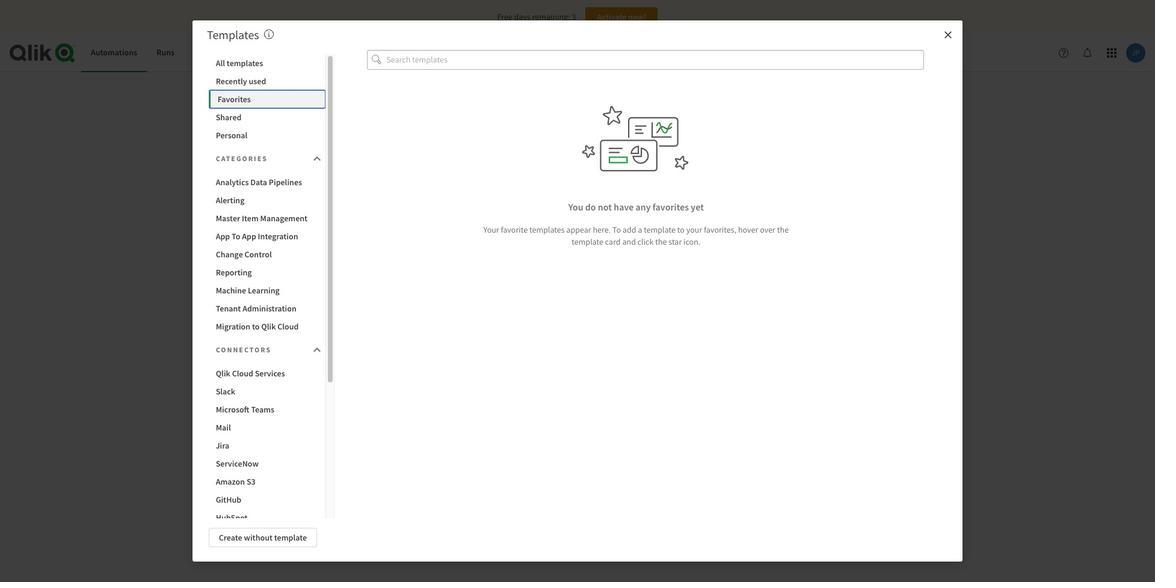 Task type: vqa. For each thing, say whether or not it's contained in the screenshot.
Deselect field "icon"
no



Task type: describe. For each thing, give the bounding box(es) containing it.
migration
[[216, 321, 251, 332]]

runs
[[157, 47, 175, 58]]

favorites
[[653, 201, 689, 213]]

tenant administration
[[216, 303, 297, 314]]

analytics data pipelines button
[[209, 173, 326, 191]]

metrics
[[194, 47, 220, 58]]

any
[[636, 201, 651, 213]]

connections
[[240, 47, 285, 58]]

activate now! link
[[586, 7, 658, 26]]

have
[[614, 201, 634, 213]]

teams
[[251, 405, 275, 415]]

alerting button
[[209, 191, 326, 209]]

change
[[216, 249, 243, 260]]

favorite
[[501, 224, 528, 235]]

machine learning button
[[209, 282, 326, 300]]

2 horizontal spatial template
[[644, 224, 676, 235]]

analytics
[[216, 177, 249, 188]]

activate
[[598, 11, 627, 22]]

your
[[484, 224, 499, 235]]

a
[[638, 224, 643, 235]]

icon.
[[684, 236, 701, 247]]

recently used button
[[209, 72, 326, 90]]

to inside your favorite templates appear here. to add a template to your favorites, hover over the template card and click the star icon.
[[678, 224, 685, 235]]

templates inside your favorite templates appear here. to add a template to your favorites, hover over the template card and click the star icon.
[[530, 224, 565, 235]]

to inside button
[[232, 231, 240, 242]]

2 app from the left
[[242, 231, 256, 242]]

slack button
[[209, 383, 326, 401]]

servicenow button
[[209, 455, 326, 473]]

not
[[598, 201, 612, 213]]

learning
[[248, 285, 280, 296]]

data
[[251, 177, 267, 188]]

microsoft teams button
[[209, 401, 326, 419]]

github button
[[209, 491, 326, 509]]

Search templates text field
[[387, 50, 925, 70]]

star
[[669, 236, 682, 247]]

1 app from the left
[[216, 231, 230, 242]]

create
[[219, 533, 242, 544]]

templates
[[207, 27, 259, 42]]

qlik cloud services
[[216, 368, 285, 379]]

yet
[[691, 201, 704, 213]]

integration
[[258, 231, 298, 242]]

here.
[[593, 224, 611, 235]]

slack
[[216, 386, 235, 397]]

favourie templates image
[[582, 104, 691, 172]]

1 vertical spatial template
[[572, 236, 604, 247]]

management
[[260, 213, 308, 224]]

control
[[245, 249, 272, 260]]

administration
[[243, 303, 297, 314]]

app to app integration button
[[209, 228, 326, 246]]

days
[[514, 11, 531, 22]]

free
[[498, 11, 513, 22]]

hover
[[739, 224, 759, 235]]

tenant administration button
[[209, 300, 326, 318]]

hubspot button
[[209, 509, 326, 527]]

templates are pre-built automations that help you automate common business workflows. get started by selecting one of the pre-built templates or choose the blank canvas to build an automation from scratch. image
[[264, 29, 274, 39]]

create without template button
[[209, 529, 317, 548]]

to inside your favorite templates appear here. to add a template to your favorites, hover over the template card and click the star icon.
[[613, 224, 621, 235]]

template inside button
[[274, 533, 307, 544]]

migration to qlik cloud button
[[209, 318, 326, 336]]

connectors
[[216, 346, 272, 355]]

amazon s3
[[216, 477, 256, 488]]

metrics button
[[184, 34, 230, 72]]

pipelines
[[269, 177, 302, 188]]

tenant
[[216, 303, 241, 314]]

reporting
[[216, 267, 252, 278]]

qlik cloud services button
[[209, 365, 326, 383]]

remaining:
[[533, 11, 571, 22]]



Task type: locate. For each thing, give the bounding box(es) containing it.
favorites,
[[704, 224, 737, 235]]

1 vertical spatial to
[[252, 321, 260, 332]]

add
[[623, 224, 637, 235]]

github
[[216, 495, 241, 506]]

used
[[249, 76, 266, 87]]

to
[[678, 224, 685, 235], [252, 321, 260, 332]]

over
[[760, 224, 776, 235]]

automations button
[[81, 34, 147, 72]]

shared button
[[209, 108, 326, 126]]

jira
[[216, 441, 230, 452]]

without
[[244, 533, 273, 544]]

to up 'card'
[[613, 224, 621, 235]]

2 vertical spatial template
[[274, 533, 307, 544]]

jira button
[[209, 437, 326, 455]]

cloud down connectors
[[232, 368, 253, 379]]

app to app integration
[[216, 231, 298, 242]]

master item management button
[[209, 209, 326, 228]]

tab list containing automations
[[81, 34, 294, 72]]

to left your
[[678, 224, 685, 235]]

you
[[569, 201, 584, 213]]

0 vertical spatial templates
[[227, 58, 263, 69]]

3
[[572, 11, 576, 22]]

create without template
[[219, 533, 307, 544]]

1 vertical spatial the
[[656, 236, 667, 247]]

you do not have any favorites yet
[[569, 201, 704, 213]]

services
[[255, 368, 285, 379]]

0 horizontal spatial app
[[216, 231, 230, 242]]

recently used
[[216, 76, 266, 87]]

1 vertical spatial qlik
[[216, 368, 230, 379]]

the
[[778, 224, 789, 235], [656, 236, 667, 247]]

categories
[[216, 154, 268, 163]]

appear
[[567, 224, 592, 235]]

connections button
[[230, 34, 294, 72]]

your favorite templates appear here. to add a template to your favorites, hover over the template card and click the star icon.
[[484, 224, 789, 247]]

0 horizontal spatial template
[[274, 533, 307, 544]]

servicenow
[[216, 459, 259, 470]]

favorites
[[218, 94, 251, 105]]

qlik down administration
[[261, 321, 276, 332]]

1 horizontal spatial to
[[613, 224, 621, 235]]

1 horizontal spatial cloud
[[278, 321, 299, 332]]

hubspot
[[216, 513, 248, 524]]

templates left appear
[[530, 224, 565, 235]]

qlik
[[261, 321, 276, 332], [216, 368, 230, 379]]

categories button
[[209, 147, 326, 171]]

personal
[[216, 130, 248, 141]]

to inside button
[[252, 321, 260, 332]]

do
[[586, 201, 596, 213]]

free days remaining: 3
[[498, 11, 576, 22]]

cloud inside the qlik cloud services button
[[232, 368, 253, 379]]

mail button
[[209, 419, 326, 437]]

0 horizontal spatial to
[[252, 321, 260, 332]]

0 vertical spatial template
[[644, 224, 676, 235]]

machine
[[216, 285, 246, 296]]

1 vertical spatial templates
[[530, 224, 565, 235]]

all templates button
[[209, 54, 326, 72]]

master item management
[[216, 213, 308, 224]]

personal button
[[209, 126, 326, 144]]

templates inside all templates button
[[227, 58, 263, 69]]

1 horizontal spatial template
[[572, 236, 604, 247]]

all
[[216, 58, 225, 69]]

shared
[[216, 112, 242, 123]]

to up change
[[232, 231, 240, 242]]

1 horizontal spatial app
[[242, 231, 256, 242]]

change control
[[216, 249, 272, 260]]

0 horizontal spatial templates
[[227, 58, 263, 69]]

now!
[[628, 11, 647, 22]]

1 horizontal spatial to
[[678, 224, 685, 235]]

qlik up slack
[[216, 368, 230, 379]]

click
[[638, 236, 654, 247]]

tab list
[[81, 34, 294, 72]]

master
[[216, 213, 240, 224]]

automations
[[91, 47, 137, 58]]

the right over
[[778, 224, 789, 235]]

cloud down administration
[[278, 321, 299, 332]]

amazon
[[216, 477, 245, 488]]

template down hubspot button
[[274, 533, 307, 544]]

1 horizontal spatial the
[[778, 224, 789, 235]]

connectors button
[[209, 338, 326, 362]]

to
[[613, 224, 621, 235], [232, 231, 240, 242]]

machine learning
[[216, 285, 280, 296]]

alerting
[[216, 195, 245, 206]]

reporting button
[[209, 264, 326, 282]]

app down item
[[242, 231, 256, 242]]

item
[[242, 213, 259, 224]]

0 horizontal spatial cloud
[[232, 368, 253, 379]]

app
[[216, 231, 230, 242], [242, 231, 256, 242]]

microsoft teams
[[216, 405, 275, 415]]

app down master on the left
[[216, 231, 230, 242]]

mail
[[216, 423, 231, 433]]

templates up recently used
[[227, 58, 263, 69]]

the left star
[[656, 236, 667, 247]]

runs button
[[147, 34, 184, 72]]

0 horizontal spatial qlik
[[216, 368, 230, 379]]

card
[[606, 236, 621, 247]]

0 vertical spatial cloud
[[278, 321, 299, 332]]

1 vertical spatial cloud
[[232, 368, 253, 379]]

cloud inside the migration to qlik cloud button
[[278, 321, 299, 332]]

cloud
[[278, 321, 299, 332], [232, 368, 253, 379]]

0 vertical spatial to
[[678, 224, 685, 235]]

template up click
[[644, 224, 676, 235]]

and
[[623, 236, 636, 247]]

s3
[[247, 477, 256, 488]]

template
[[644, 224, 676, 235], [572, 236, 604, 247], [274, 533, 307, 544]]

1 horizontal spatial qlik
[[261, 321, 276, 332]]

amazon s3 button
[[209, 473, 326, 491]]

close image
[[944, 30, 954, 40]]

1 horizontal spatial templates
[[530, 224, 565, 235]]

change control button
[[209, 246, 326, 264]]

all templates
[[216, 58, 263, 69]]

to down tenant administration
[[252, 321, 260, 332]]

0 horizontal spatial the
[[656, 236, 667, 247]]

analytics data pipelines
[[216, 177, 302, 188]]

microsoft
[[216, 405, 250, 415]]

favorites button
[[209, 90, 326, 108]]

0 vertical spatial the
[[778, 224, 789, 235]]

0 vertical spatial qlik
[[261, 321, 276, 332]]

0 horizontal spatial to
[[232, 231, 240, 242]]

templates are pre-built automations that help you automate common business workflows. get started by selecting one of the pre-built templates or choose the blank canvas to build an automation from scratch. tooltip
[[264, 27, 274, 42]]

template down appear
[[572, 236, 604, 247]]



